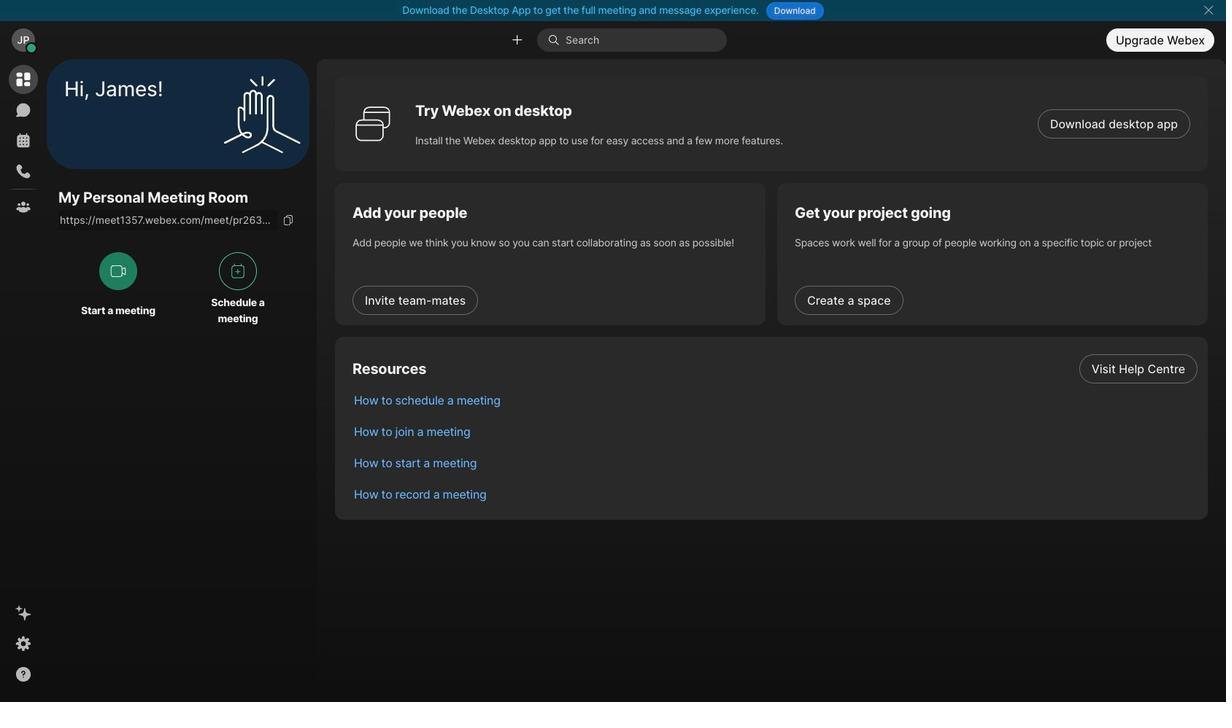 Task type: vqa. For each thing, say whether or not it's contained in the screenshot.
text box
yes



Task type: locate. For each thing, give the bounding box(es) containing it.
None text field
[[58, 210, 277, 231]]

3 list item from the top
[[342, 416, 1208, 447]]

2 list item from the top
[[342, 385, 1208, 416]]

list item
[[342, 353, 1208, 385], [342, 385, 1208, 416], [342, 416, 1208, 447], [342, 447, 1208, 479], [342, 479, 1208, 510]]

two hands high-fiving image
[[218, 70, 306, 158]]

webex tab list
[[9, 65, 38, 222]]

cancel_16 image
[[1203, 4, 1215, 16]]

1 list item from the top
[[342, 353, 1208, 385]]

navigation
[[0, 59, 47, 703]]

5 list item from the top
[[342, 479, 1208, 510]]



Task type: describe. For each thing, give the bounding box(es) containing it.
4 list item from the top
[[342, 447, 1208, 479]]



